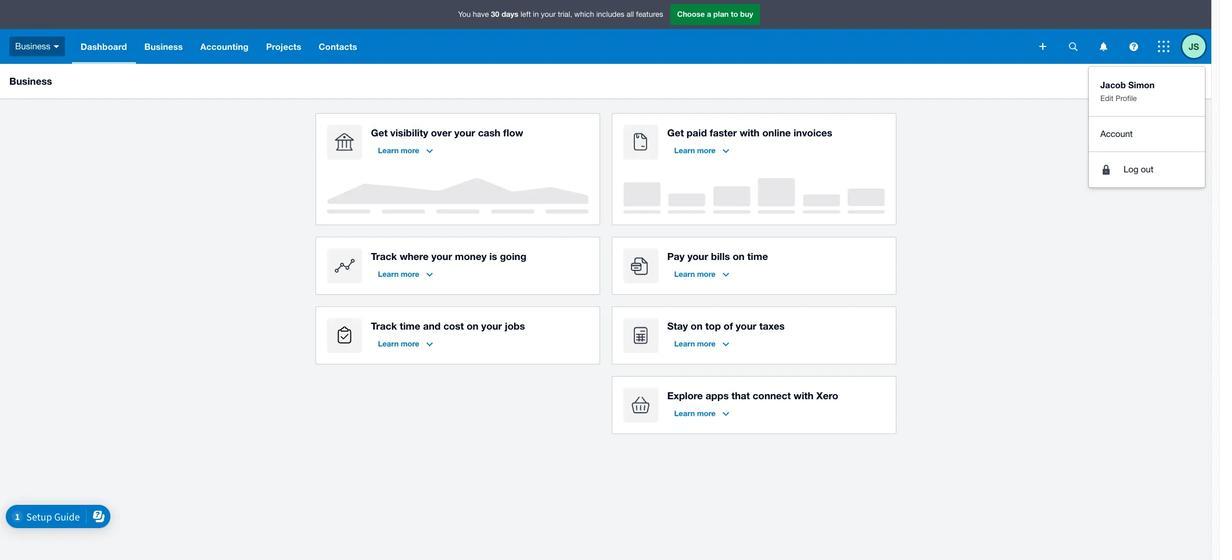 Task type: describe. For each thing, give the bounding box(es) containing it.
track time and cost on your jobs
[[371, 320, 525, 332]]

online
[[762, 127, 791, 139]]

dashboard
[[1156, 77, 1195, 86]]

log out link
[[1089, 158, 1205, 182]]

and
[[423, 320, 441, 332]]

js
[[1189, 41, 1199, 51]]

paid
[[687, 127, 707, 139]]

learn more button for where
[[371, 265, 440, 284]]

jacob
[[1101, 80, 1126, 90]]

choose
[[677, 9, 705, 19]]

in
[[533, 10, 539, 19]]

where
[[400, 250, 429, 263]]

learn for your
[[674, 270, 695, 279]]

log out option
[[1089, 158, 1205, 182]]

you
[[458, 10, 471, 19]]

to
[[731, 9, 738, 19]]

1 business button from the left
[[0, 29, 72, 64]]

have
[[473, 10, 489, 19]]

pay your bills on time
[[667, 250, 768, 263]]

visibility
[[390, 127, 428, 139]]

accounting
[[200, 41, 249, 52]]

going
[[500, 250, 527, 263]]

learn more for visibility
[[378, 146, 419, 155]]

jobs
[[505, 320, 525, 332]]

2 horizontal spatial on
[[733, 250, 745, 263]]

0 horizontal spatial time
[[400, 320, 420, 332]]

cost
[[443, 320, 464, 332]]

left
[[521, 10, 531, 19]]

more for time
[[401, 339, 419, 349]]

track where your money is going
[[371, 250, 527, 263]]

pay
[[667, 250, 685, 263]]

cash
[[478, 127, 501, 139]]

taxes
[[759, 320, 785, 332]]

add-ons icon image
[[623, 388, 658, 423]]

is
[[489, 250, 497, 263]]

1 horizontal spatial svg image
[[1129, 42, 1138, 51]]

top
[[705, 320, 721, 332]]

invoices
[[794, 127, 833, 139]]

faster
[[710, 127, 737, 139]]

learn more for paid
[[674, 146, 716, 155]]

jacob simon edit profile
[[1101, 80, 1155, 103]]

get paid faster with online invoices
[[667, 127, 833, 139]]

over
[[431, 127, 452, 139]]

projects
[[266, 41, 301, 52]]

learn more for on
[[674, 339, 716, 349]]

of
[[724, 320, 733, 332]]

features
[[636, 10, 663, 19]]

get for get paid faster with online invoices
[[667, 127, 684, 139]]

profile
[[1116, 94, 1137, 103]]

banner containing js
[[0, 0, 1212, 187]]

more for paid
[[697, 146, 716, 155]]

projects icon image
[[327, 318, 362, 353]]

jacob simon group
[[1089, 67, 1205, 187]]

track for track time and cost on your jobs
[[371, 320, 397, 332]]

banking icon image
[[327, 125, 362, 160]]

learn for where
[[378, 270, 399, 279]]

banking preview line graph image
[[327, 178, 588, 214]]

plan
[[713, 9, 729, 19]]

2 business button from the left
[[136, 29, 192, 64]]

bills
[[711, 250, 730, 263]]

explore apps that connect with xero
[[667, 390, 838, 402]]

30
[[491, 9, 499, 19]]

edit inside jacob simon edit profile
[[1101, 94, 1114, 103]]

bills icon image
[[623, 249, 658, 284]]

learn more button for your
[[667, 265, 736, 284]]

learn more button for paid
[[667, 141, 736, 160]]

1 horizontal spatial time
[[747, 250, 768, 263]]

account
[[1101, 129, 1133, 139]]

choose a plan to buy
[[677, 9, 753, 19]]



Task type: vqa. For each thing, say whether or not it's contained in the screenshot.
Manage menu toggle image
no



Task type: locate. For each thing, give the bounding box(es) containing it.
invoices preview bar graph image
[[623, 178, 885, 214]]

1 vertical spatial edit
[[1101, 94, 1114, 103]]

more for where
[[401, 270, 419, 279]]

1 horizontal spatial on
[[691, 320, 703, 332]]

accounting button
[[192, 29, 257, 64]]

0 horizontal spatial on
[[467, 320, 479, 332]]

learn more down where
[[378, 270, 419, 279]]

explore
[[667, 390, 703, 402]]

banner
[[0, 0, 1212, 187]]

1 get from the left
[[371, 127, 388, 139]]

your right where
[[431, 250, 452, 263]]

learn more button down pay your bills on time
[[667, 265, 736, 284]]

your right in
[[541, 10, 556, 19]]

you have 30 days left in your trial, which includes all features
[[458, 9, 663, 19]]

which
[[574, 10, 594, 19]]

learn more button for visibility
[[371, 141, 440, 160]]

get for get visibility over your cash flow
[[371, 127, 388, 139]]

learn down explore
[[674, 409, 695, 418]]

learn down stay
[[674, 339, 695, 349]]

2 get from the left
[[667, 127, 684, 139]]

0 vertical spatial with
[[740, 127, 760, 139]]

time
[[747, 250, 768, 263], [400, 320, 420, 332]]

track money icon image
[[327, 249, 362, 284]]

more down top
[[697, 339, 716, 349]]

on right cost
[[467, 320, 479, 332]]

simon
[[1128, 80, 1155, 90]]

with right "faster"
[[740, 127, 760, 139]]

navigation inside "banner"
[[72, 29, 1031, 64]]

0 horizontal spatial svg image
[[53, 45, 59, 48]]

edit
[[1140, 77, 1154, 86], [1101, 94, 1114, 103]]

stay
[[667, 320, 688, 332]]

learn down pay
[[674, 270, 695, 279]]

all
[[627, 10, 634, 19]]

learn for visibility
[[378, 146, 399, 155]]

trial,
[[558, 10, 572, 19]]

learn for apps
[[674, 409, 695, 418]]

your right pay
[[687, 250, 708, 263]]

1 horizontal spatial with
[[794, 390, 814, 402]]

more for apps
[[697, 409, 716, 418]]

learn more button for apps
[[667, 404, 736, 423]]

more for your
[[697, 270, 716, 279]]

learn for paid
[[674, 146, 695, 155]]

learn more for where
[[378, 270, 419, 279]]

learn more button for time
[[371, 335, 440, 353]]

your right of
[[736, 320, 757, 332]]

more down pay your bills on time
[[697, 270, 716, 279]]

learn more
[[378, 146, 419, 155], [674, 146, 716, 155], [378, 270, 419, 279], [674, 270, 716, 279], [378, 339, 419, 349], [674, 339, 716, 349], [674, 409, 716, 418]]

1 horizontal spatial get
[[667, 127, 684, 139]]

svg image up simon
[[1129, 42, 1138, 51]]

stay on top of your taxes
[[667, 320, 785, 332]]

2 track from the top
[[371, 320, 397, 332]]

learn for on
[[674, 339, 695, 349]]

track
[[371, 250, 397, 263], [371, 320, 397, 332]]

more down track time and cost on your jobs on the left bottom of page
[[401, 339, 419, 349]]

get left visibility
[[371, 127, 388, 139]]

learn more button down top
[[667, 335, 736, 353]]

learn more down pay
[[674, 270, 716, 279]]

invoices icon image
[[623, 125, 658, 160]]

0 horizontal spatial with
[[740, 127, 760, 139]]

0 horizontal spatial edit
[[1101, 94, 1114, 103]]

apps
[[706, 390, 729, 402]]

dashboard link
[[72, 29, 136, 64]]

learn right projects icon
[[378, 339, 399, 349]]

with left xero
[[794, 390, 814, 402]]

log
[[1124, 164, 1139, 174]]

learn down paid
[[674, 146, 695, 155]]

buy
[[740, 9, 753, 19]]

svg image left dashboard link
[[53, 45, 59, 48]]

0 horizontal spatial get
[[371, 127, 388, 139]]

get
[[371, 127, 388, 139], [667, 127, 684, 139]]

includes
[[596, 10, 625, 19]]

learn more down visibility
[[378, 146, 419, 155]]

jacob simon list box
[[1089, 67, 1205, 187]]

learn more button down where
[[371, 265, 440, 284]]

more down paid
[[697, 146, 716, 155]]

learn more button for on
[[667, 335, 736, 353]]

learn more button down apps
[[667, 404, 736, 423]]

more for on
[[697, 339, 716, 349]]

days
[[502, 9, 519, 19]]

svg image
[[1158, 41, 1170, 52], [1069, 42, 1078, 51], [1100, 42, 1107, 51], [1040, 43, 1047, 50]]

1 track from the top
[[371, 250, 397, 263]]

your inside 'you have 30 days left in your trial, which includes all features'
[[541, 10, 556, 19]]

contacts
[[319, 41, 357, 52]]

business
[[15, 41, 50, 51], [144, 41, 183, 52], [9, 75, 52, 87]]

track right projects icon
[[371, 320, 397, 332]]

your
[[541, 10, 556, 19], [454, 127, 475, 139], [431, 250, 452, 263], [687, 250, 708, 263], [481, 320, 502, 332], [736, 320, 757, 332]]

with
[[740, 127, 760, 139], [794, 390, 814, 402]]

learn more for your
[[674, 270, 716, 279]]

1 horizontal spatial business button
[[136, 29, 192, 64]]

more down visibility
[[401, 146, 419, 155]]

0 vertical spatial edit
[[1140, 77, 1154, 86]]

learn more for apps
[[674, 409, 716, 418]]

out
[[1141, 164, 1154, 174]]

track for track where your money is going
[[371, 250, 397, 263]]

learn for time
[[378, 339, 399, 349]]

1 vertical spatial track
[[371, 320, 397, 332]]

that
[[732, 390, 750, 402]]

account link
[[1089, 122, 1205, 146]]

your right over
[[454, 127, 475, 139]]

learn more down stay
[[674, 339, 716, 349]]

learn more button down visibility
[[371, 141, 440, 160]]

more
[[401, 146, 419, 155], [697, 146, 716, 155], [401, 270, 419, 279], [697, 270, 716, 279], [401, 339, 419, 349], [697, 339, 716, 349], [697, 409, 716, 418]]

learn more down track time and cost on your jobs on the left bottom of page
[[378, 339, 419, 349]]

0 vertical spatial track
[[371, 250, 397, 263]]

time left and
[[400, 320, 420, 332]]

edit dashboard button
[[1132, 72, 1202, 91]]

get visibility over your cash flow
[[371, 127, 523, 139]]

more down apps
[[697, 409, 716, 418]]

navigation containing dashboard
[[72, 29, 1031, 64]]

js button
[[1182, 29, 1212, 64]]

navigation
[[72, 29, 1031, 64]]

on
[[733, 250, 745, 263], [467, 320, 479, 332], [691, 320, 703, 332]]

learn more button down paid
[[667, 141, 736, 160]]

more down where
[[401, 270, 419, 279]]

learn more down explore
[[674, 409, 716, 418]]

0 vertical spatial time
[[747, 250, 768, 263]]

log out
[[1124, 164, 1154, 174]]

learn
[[378, 146, 399, 155], [674, 146, 695, 155], [378, 270, 399, 279], [674, 270, 695, 279], [378, 339, 399, 349], [674, 339, 695, 349], [674, 409, 695, 418]]

a
[[707, 9, 711, 19]]

learn down visibility
[[378, 146, 399, 155]]

learn more for time
[[378, 339, 419, 349]]

connect
[[753, 390, 791, 402]]

learn more button
[[371, 141, 440, 160], [667, 141, 736, 160], [371, 265, 440, 284], [667, 265, 736, 284], [371, 335, 440, 353], [667, 335, 736, 353], [667, 404, 736, 423]]

money
[[455, 250, 487, 263]]

business button
[[0, 29, 72, 64], [136, 29, 192, 64]]

edit inside button
[[1140, 77, 1154, 86]]

more for visibility
[[401, 146, 419, 155]]

get left paid
[[667, 127, 684, 139]]

1 vertical spatial time
[[400, 320, 420, 332]]

on right bills at the right top of page
[[733, 250, 745, 263]]

edit dashboard
[[1140, 77, 1195, 86]]

flow
[[503, 127, 523, 139]]

time right bills at the right top of page
[[747, 250, 768, 263]]

learn more button down and
[[371, 335, 440, 353]]

taxes icon image
[[623, 318, 658, 353]]

projects button
[[257, 29, 310, 64]]

xero
[[816, 390, 838, 402]]

track left where
[[371, 250, 397, 263]]

learn right track money icon
[[378, 270, 399, 279]]

svg image
[[1129, 42, 1138, 51], [53, 45, 59, 48]]

dashboard
[[81, 41, 127, 52]]

on left top
[[691, 320, 703, 332]]

0 horizontal spatial business button
[[0, 29, 72, 64]]

contacts button
[[310, 29, 366, 64]]

learn more down paid
[[674, 146, 716, 155]]

your left jobs
[[481, 320, 502, 332]]

1 horizontal spatial edit
[[1140, 77, 1154, 86]]

1 vertical spatial with
[[794, 390, 814, 402]]



